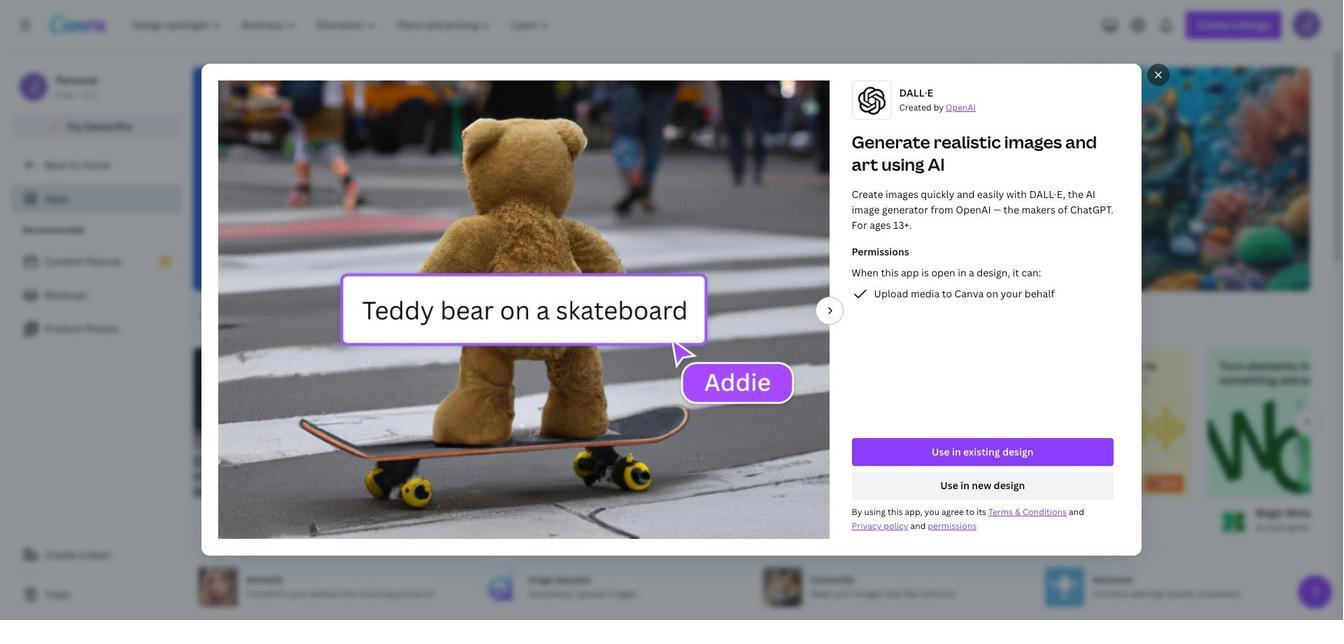 Task type: vqa. For each thing, say whether or not it's contained in the screenshot.
Input field to search for apps search box
yes



Task type: describe. For each thing, give the bounding box(es) containing it.
magic morph image
[[1220, 508, 1248, 536]]

1 vertical spatial d-id ai presenters image
[[408, 508, 436, 536]]

an image with a cursor next to a text box containing the prompt "a cat going scuba diving" to generate an image. the generated image of a cat doing scuba diving is behind the text box. image
[[913, 67, 1311, 291]]

magic media image
[[803, 398, 987, 497]]

magic media image
[[814, 508, 842, 536]]

0 vertical spatial avatars by neiroai image
[[1006, 398, 1190, 497]]

0 vertical spatial d-id ai presenters image
[[397, 398, 582, 497]]

1 vertical spatial dall·e image
[[205, 508, 233, 536]]

1 vertical spatial avatars by neiroai image
[[1017, 508, 1045, 536]]



Task type: locate. For each thing, give the bounding box(es) containing it.
magic morph image
[[1209, 398, 1344, 497]]

imagen image
[[600, 398, 784, 497], [611, 508, 639, 536]]

0 vertical spatial dall·e image
[[194, 398, 379, 497]]

dall·e image
[[194, 398, 379, 497], [205, 508, 233, 536]]

top level navigation element
[[123, 11, 562, 39]]

list
[[11, 248, 182, 343]]

1 vertical spatial imagen image
[[611, 508, 639, 536]]

0 vertical spatial imagen image
[[600, 398, 784, 497]]

avatars by neiroai image
[[1006, 398, 1190, 497], [1017, 508, 1045, 536]]

d-id ai presenters image
[[397, 398, 582, 497], [408, 508, 436, 536]]

Input field to search for apps search field
[[221, 303, 436, 330]]



